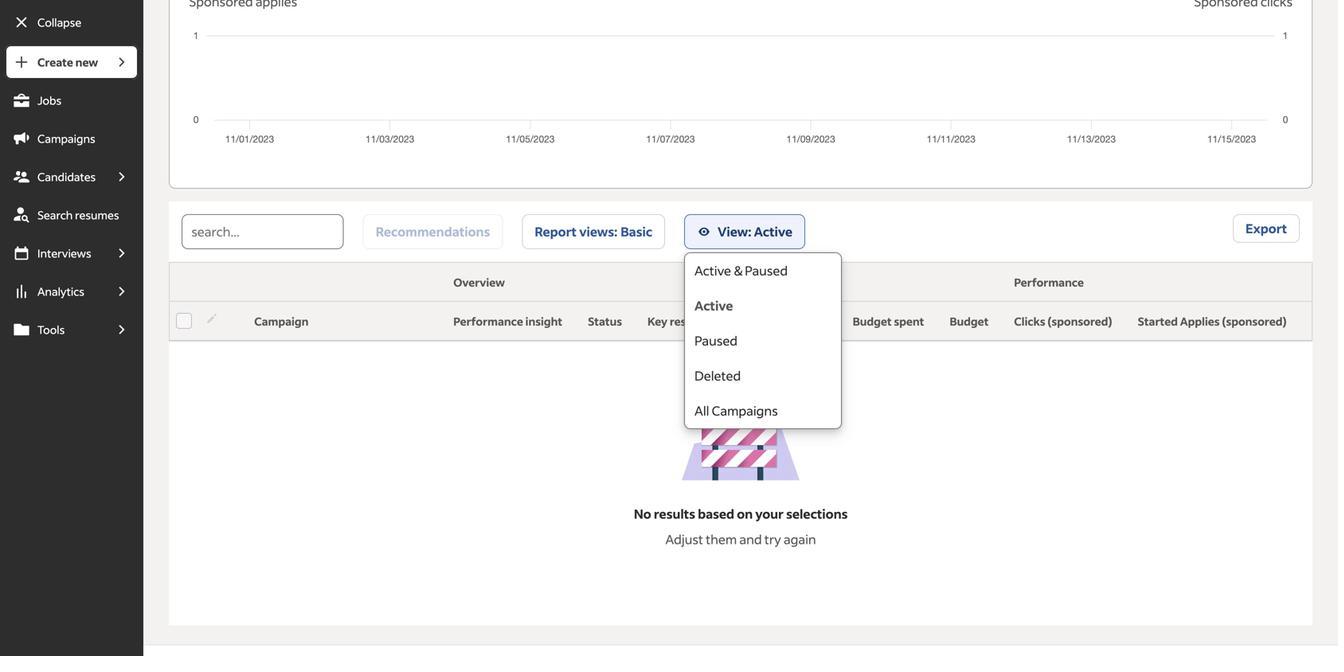 Task type: locate. For each thing, give the bounding box(es) containing it.
2 vertical spatial active
[[695, 298, 733, 314]]

(sponsored)
[[1048, 314, 1113, 329], [1223, 314, 1287, 329]]

performance down overview
[[454, 314, 523, 329]]

1 budget from the left
[[853, 314, 892, 329]]

adjust
[[666, 532, 704, 548]]

campaign
[[254, 314, 309, 329]]

paused
[[745, 263, 788, 279], [695, 333, 738, 349]]

results up the adjust
[[654, 506, 696, 522]]

deleted
[[695, 368, 741, 384]]

interviews
[[37, 246, 91, 261]]

1 vertical spatial paused
[[695, 333, 738, 349]]

new
[[75, 55, 98, 69]]

budget
[[853, 314, 892, 329], [950, 314, 989, 329]]

results right key at the left
[[670, 314, 706, 329]]

all
[[695, 403, 710, 419]]

spent
[[894, 314, 925, 329]]

menu bar containing create new
[[0, 45, 144, 657]]

status
[[588, 314, 622, 329]]

started
[[1138, 314, 1178, 329]]

edit image
[[205, 312, 219, 326]]

selections
[[787, 506, 848, 522]]

active for active & paused
[[695, 263, 732, 279]]

results
[[670, 314, 706, 329], [654, 506, 696, 522]]

campaigns down deleted menu item
[[712, 403, 778, 419]]

active right view:
[[754, 224, 793, 240]]

based
[[698, 506, 735, 522]]

0 horizontal spatial performance
[[454, 314, 523, 329]]

create new
[[37, 55, 98, 69]]

&
[[734, 263, 743, 279]]

no results based on your selections
[[634, 506, 848, 522]]

view:
[[718, 224, 752, 240]]

budget for budget
[[950, 314, 989, 329]]

0 horizontal spatial campaigns
[[37, 131, 95, 146]]

search resumes link
[[5, 198, 139, 233]]

jobs link
[[5, 83, 139, 118]]

1 vertical spatial campaigns
[[712, 403, 778, 419]]

clicks
[[1015, 314, 1046, 329]]

active & paused
[[695, 263, 788, 279]]

key
[[648, 314, 668, 329]]

search
[[37, 208, 73, 222]]

export
[[1246, 220, 1288, 237]]

performance
[[1015, 275, 1085, 290], [454, 314, 523, 329]]

1 horizontal spatial performance
[[1015, 275, 1085, 290]]

1 vertical spatial performance
[[454, 314, 523, 329]]

tools
[[37, 323, 65, 337]]

active
[[754, 224, 793, 240], [695, 263, 732, 279], [695, 298, 733, 314]]

campaigns link
[[5, 121, 139, 156]]

1 vertical spatial active
[[695, 263, 732, 279]]

active inside menu item
[[695, 263, 732, 279]]

and
[[740, 532, 762, 548]]

views:
[[580, 224, 618, 240]]

resumes
[[75, 208, 119, 222]]

search... field
[[182, 214, 344, 249]]

report views: basic
[[535, 224, 653, 240]]

active up key results
[[695, 298, 733, 314]]

applies
[[1181, 314, 1220, 329]]

1 horizontal spatial budget
[[950, 314, 989, 329]]

jobs
[[37, 93, 62, 108]]

1 vertical spatial results
[[654, 506, 696, 522]]

budget for budget spent
[[853, 314, 892, 329]]

performance up clicks (sponsored)
[[1015, 275, 1085, 290]]

paused right & on the right of page
[[745, 263, 788, 279]]

campaigns
[[37, 131, 95, 146], [712, 403, 778, 419]]

0 vertical spatial results
[[670, 314, 706, 329]]

0 vertical spatial campaigns
[[37, 131, 95, 146]]

your
[[756, 506, 784, 522]]

again
[[784, 532, 817, 548]]

2 budget from the left
[[950, 314, 989, 329]]

budget left spent
[[853, 314, 892, 329]]

analytics
[[37, 284, 84, 299]]

campaigns up candidates on the left top of page
[[37, 131, 95, 146]]

insight
[[526, 314, 563, 329]]

0 horizontal spatial (sponsored)
[[1048, 314, 1113, 329]]

(sponsored) right applies
[[1223, 314, 1287, 329]]

(sponsored) right clicks
[[1048, 314, 1113, 329]]

campaigns inside menu item
[[712, 403, 778, 419]]

active & paused menu item
[[685, 253, 842, 288]]

clicks (sponsored)
[[1015, 314, 1113, 329]]

budget right spent
[[950, 314, 989, 329]]

active left & on the right of page
[[695, 263, 732, 279]]

them
[[706, 532, 737, 548]]

collapse button
[[5, 5, 139, 40]]

1 horizontal spatial campaigns
[[712, 403, 778, 419]]

deleted menu item
[[685, 359, 842, 394]]

paused up the deleted
[[695, 333, 738, 349]]

0 vertical spatial performance
[[1015, 275, 1085, 290]]

0 vertical spatial active
[[754, 224, 793, 240]]

0 horizontal spatial budget
[[853, 314, 892, 329]]

menu bar
[[0, 45, 144, 657]]

1 horizontal spatial paused
[[745, 263, 788, 279]]

1 horizontal spatial (sponsored)
[[1223, 314, 1287, 329]]



Task type: vqa. For each thing, say whether or not it's contained in the screenshot.
location?
no



Task type: describe. For each thing, give the bounding box(es) containing it.
performance insight
[[454, 314, 563, 329]]

0 horizontal spatial paused
[[695, 333, 738, 349]]

performance for performance
[[1015, 275, 1085, 290]]

candidates
[[37, 170, 96, 184]]

interviews link
[[5, 236, 105, 271]]

results for no
[[654, 506, 696, 522]]

candidates link
[[5, 159, 105, 194]]

0 vertical spatial paused
[[745, 263, 788, 279]]

collapse
[[37, 15, 81, 29]]

view: active button
[[685, 214, 806, 249]]

all campaigns menu item
[[685, 394, 842, 429]]

export button
[[1234, 214, 1301, 243]]

campaigns inside 'link'
[[37, 131, 95, 146]]

paused menu item
[[685, 324, 842, 359]]

no
[[634, 506, 652, 522]]

on
[[737, 506, 753, 522]]

started applies (sponsored)
[[1138, 314, 1287, 329]]

2 (sponsored) from the left
[[1223, 314, 1287, 329]]

budget spent
[[853, 314, 925, 329]]

create
[[37, 55, 73, 69]]

overview
[[454, 275, 505, 290]]

report
[[535, 224, 577, 240]]

active inside popup button
[[754, 224, 793, 240]]

active for active
[[695, 298, 733, 314]]

performance for performance insight
[[454, 314, 523, 329]]

1 (sponsored) from the left
[[1048, 314, 1113, 329]]

results for key
[[670, 314, 706, 329]]

analytics link
[[5, 274, 105, 309]]

try
[[765, 532, 782, 548]]

view: active
[[718, 224, 793, 240]]

all campaigns
[[695, 403, 778, 419]]

no results available image
[[681, 418, 801, 481]]

basic
[[621, 224, 653, 240]]

search resumes
[[37, 208, 119, 222]]

adjust them and try again
[[666, 532, 817, 548]]

create new link
[[5, 45, 105, 80]]

key results
[[648, 314, 706, 329]]

tools link
[[5, 312, 105, 347]]



